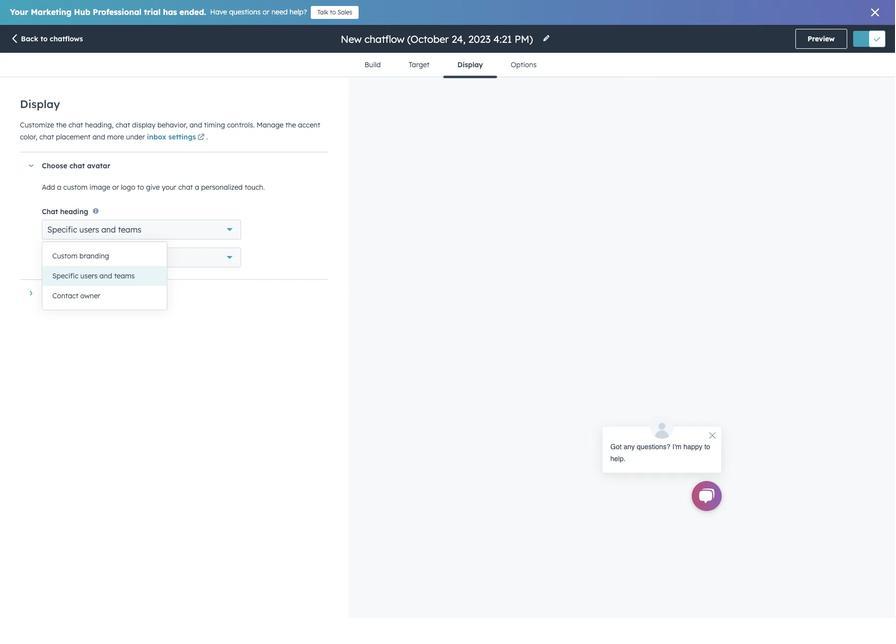 Task type: vqa. For each thing, say whether or not it's contained in the screenshot.
rolling associated with weeks,
no



Task type: locate. For each thing, give the bounding box(es) containing it.
to
[[330, 8, 336, 16], [40, 34, 48, 43], [137, 183, 144, 192], [705, 443, 711, 451]]

avatar
[[87, 161, 110, 170]]

chat up custom
[[70, 161, 85, 170]]

greg robinson button
[[42, 248, 241, 268]]

chat
[[69, 121, 83, 130], [116, 121, 130, 130], [39, 133, 54, 142], [70, 161, 85, 170], [178, 183, 193, 192]]

chat up more
[[116, 121, 130, 130]]

back to chatflows button
[[10, 34, 83, 45]]

contact owner button
[[42, 286, 167, 306]]

or
[[263, 7, 270, 16], [112, 183, 119, 192]]

users
[[79, 225, 99, 235], [80, 272, 98, 281]]

0 vertical spatial teams
[[118, 225, 142, 235]]

choose chat avatar button
[[20, 153, 319, 179]]

specific inside dropdown button
[[47, 225, 77, 235]]

0 horizontal spatial or
[[112, 183, 119, 192]]

talk to sales
[[318, 8, 353, 16]]

1 a from the left
[[57, 183, 61, 192]]

specific users and teams down robinson
[[52, 272, 135, 281]]

0 horizontal spatial a
[[57, 183, 61, 192]]

to left give
[[137, 183, 144, 192]]

heading
[[60, 208, 88, 216]]

0 vertical spatial display
[[458, 60, 483, 69]]

got any questions? i'm happy to help.
[[611, 443, 711, 463]]

choose
[[42, 161, 67, 170]]

the left accent at top left
[[286, 121, 296, 130]]

manage
[[257, 121, 284, 130]]

specific users and teams up branding
[[47, 225, 142, 235]]

sales
[[338, 8, 353, 16]]

a
[[57, 183, 61, 192], [195, 183, 199, 192]]

0 vertical spatial specific users and teams
[[47, 225, 142, 235]]

specific users and teams inside button
[[52, 272, 135, 281]]

specific down chat heading
[[47, 225, 77, 235]]

to inside got any questions? i'm happy to help.
[[705, 443, 711, 451]]

placement
[[56, 133, 91, 142]]

custom branding
[[52, 252, 109, 261]]

inbox
[[147, 133, 166, 142]]

chat right your
[[178, 183, 193, 192]]

options
[[511, 60, 537, 69]]

touch.
[[245, 183, 265, 192]]

specific up contact
[[52, 272, 78, 281]]

2 link opens in a new window image from the top
[[198, 134, 205, 142]]

target
[[409, 60, 430, 69]]

users down greg robinson
[[80, 272, 98, 281]]

welcome message status
[[592, 415, 722, 474]]

chat inside dropdown button
[[70, 161, 85, 170]]

behavior,
[[157, 121, 188, 130]]

teams down the greg robinson popup button
[[114, 272, 135, 281]]

1 horizontal spatial display
[[458, 60, 483, 69]]

got any questions? i'm happy to help. button
[[602, 415, 722, 474]]

to right happy
[[705, 443, 711, 451]]

None field
[[340, 32, 537, 46]]

back
[[21, 34, 38, 43]]

or left need
[[263, 7, 270, 16]]

got
[[611, 443, 622, 451]]

0 vertical spatial specific
[[47, 225, 77, 235]]

specific
[[47, 225, 77, 235], [52, 272, 78, 281]]

custom branding button
[[42, 246, 167, 266]]

1 vertical spatial users
[[80, 272, 98, 281]]

your
[[162, 183, 176, 192]]

list box
[[42, 242, 167, 310]]

have
[[210, 7, 227, 16]]

hub
[[74, 7, 90, 17]]

chat down customize
[[39, 133, 54, 142]]

any
[[624, 443, 635, 451]]

1 vertical spatial specific
[[52, 272, 78, 281]]

close image
[[872, 8, 880, 16]]

greg
[[66, 253, 80, 261]]

custom
[[63, 183, 88, 192]]

list box containing custom branding
[[42, 242, 167, 310]]

1 horizontal spatial a
[[195, 183, 199, 192]]

preview button
[[796, 29, 848, 49]]

chat up placement
[[69, 121, 83, 130]]

the
[[56, 121, 67, 130], [286, 121, 296, 130]]

teams
[[118, 225, 142, 235], [114, 272, 135, 281]]

build
[[365, 60, 381, 69]]

and up custom branding button
[[101, 225, 116, 235]]

your
[[10, 7, 28, 17]]

ended.
[[180, 7, 206, 17]]

1 horizontal spatial the
[[286, 121, 296, 130]]

0 horizontal spatial display
[[20, 97, 60, 111]]

specific users and teams
[[47, 225, 142, 235], [52, 272, 135, 281]]

options button
[[497, 53, 551, 77]]

1 vertical spatial teams
[[114, 272, 135, 281]]

or left logo
[[112, 183, 119, 192]]

robinson
[[82, 253, 110, 261]]

0 horizontal spatial the
[[56, 121, 67, 130]]

a left personalized
[[195, 183, 199, 192]]

0 vertical spatial or
[[263, 7, 270, 16]]

display
[[458, 60, 483, 69], [20, 97, 60, 111]]

caret image
[[28, 165, 34, 167]]

teams up the greg robinson popup button
[[118, 225, 142, 235]]

owner
[[80, 292, 100, 301]]

display inside button
[[458, 60, 483, 69]]

specific users and teams button
[[42, 266, 167, 286]]

or inside your marketing hub professional trial has ended. have questions or need help?
[[263, 7, 270, 16]]

the up placement
[[56, 121, 67, 130]]

add a custom image or logo to give your chat a personalized touch.
[[42, 183, 265, 192]]

got any questions? i'm happy to help. status
[[611, 441, 714, 465]]

specific users and teams inside dropdown button
[[47, 225, 142, 235]]

and up contact owner button
[[100, 272, 112, 281]]

2 a from the left
[[195, 183, 199, 192]]

controls.
[[227, 121, 255, 130]]

customize the chat heading, chat display behavior, and timing controls. manage the accent color, chat placement and more under
[[20, 121, 320, 142]]

link opens in a new window image
[[198, 132, 205, 144], [198, 134, 205, 142]]

a right add
[[57, 183, 61, 192]]

professional
[[93, 7, 142, 17]]

1 horizontal spatial or
[[263, 7, 270, 16]]

users down heading
[[79, 225, 99, 235]]

and
[[190, 121, 202, 130], [93, 133, 105, 142], [101, 225, 116, 235], [100, 272, 112, 281]]

navigation
[[351, 53, 551, 78]]

questions
[[229, 7, 261, 16]]

0 vertical spatial users
[[79, 225, 99, 235]]

1 vertical spatial specific users and teams
[[52, 272, 135, 281]]



Task type: describe. For each thing, give the bounding box(es) containing it.
back to chatflows
[[21, 34, 83, 43]]

chat heading
[[42, 208, 88, 216]]

1 vertical spatial or
[[112, 183, 119, 192]]

heading,
[[85, 121, 114, 130]]

link opens in a new window image inside inbox settings link
[[198, 134, 205, 142]]

contact
[[52, 292, 78, 301]]

trial
[[144, 7, 161, 17]]

and inside button
[[100, 272, 112, 281]]

image
[[90, 183, 110, 192]]

specific users and teams button
[[42, 220, 241, 240]]

help?
[[290, 7, 307, 16]]

caret image
[[30, 291, 32, 297]]

teams inside dropdown button
[[118, 225, 142, 235]]

1 the from the left
[[56, 121, 67, 130]]

navigation containing build
[[351, 53, 551, 78]]

marketing
[[31, 7, 72, 17]]

branding
[[80, 252, 109, 261]]

and up settings
[[190, 121, 202, 130]]

timing
[[204, 121, 225, 130]]

and inside dropdown button
[[101, 225, 116, 235]]

2 the from the left
[[286, 121, 296, 130]]

happy
[[684, 443, 703, 451]]

chat
[[42, 208, 58, 216]]

greg robinson
[[66, 253, 110, 261]]

talk to sales button
[[311, 6, 359, 19]]

display button
[[444, 53, 497, 78]]

accent
[[298, 121, 320, 130]]

custom
[[52, 252, 78, 261]]

choose chat avatar
[[42, 161, 110, 170]]

your marketing hub professional trial has ended. have questions or need help?
[[10, 7, 307, 17]]

contact owner
[[52, 292, 100, 301]]

teams inside button
[[114, 272, 135, 281]]

target button
[[395, 53, 444, 77]]

to right the back
[[40, 34, 48, 43]]

inbox settings link
[[147, 132, 206, 144]]

.
[[206, 133, 208, 142]]

more
[[107, 133, 124, 142]]

questions?
[[637, 443, 671, 451]]

i'm
[[673, 443, 682, 451]]

settings
[[169, 133, 196, 142]]

personalized
[[201, 183, 243, 192]]

to right talk at the left of the page
[[330, 8, 336, 16]]

display
[[132, 121, 156, 130]]

users inside specific users and teams button
[[80, 272, 98, 281]]

and down the heading,
[[93, 133, 105, 142]]

preview
[[808, 34, 835, 43]]

customize
[[20, 121, 54, 130]]

chatflows
[[50, 34, 83, 43]]

talk
[[318, 8, 329, 16]]

has
[[163, 7, 177, 17]]

color,
[[20, 133, 37, 142]]

give
[[146, 183, 160, 192]]

logo
[[121, 183, 135, 192]]

users inside specific users and teams dropdown button
[[79, 225, 99, 235]]

specific inside button
[[52, 272, 78, 281]]

1 vertical spatial display
[[20, 97, 60, 111]]

build button
[[351, 53, 395, 77]]

need
[[272, 7, 288, 16]]

add
[[42, 183, 55, 192]]

under
[[126, 133, 145, 142]]

1 link opens in a new window image from the top
[[198, 132, 205, 144]]

inbox settings
[[147, 133, 196, 142]]

help.
[[611, 455, 626, 463]]



